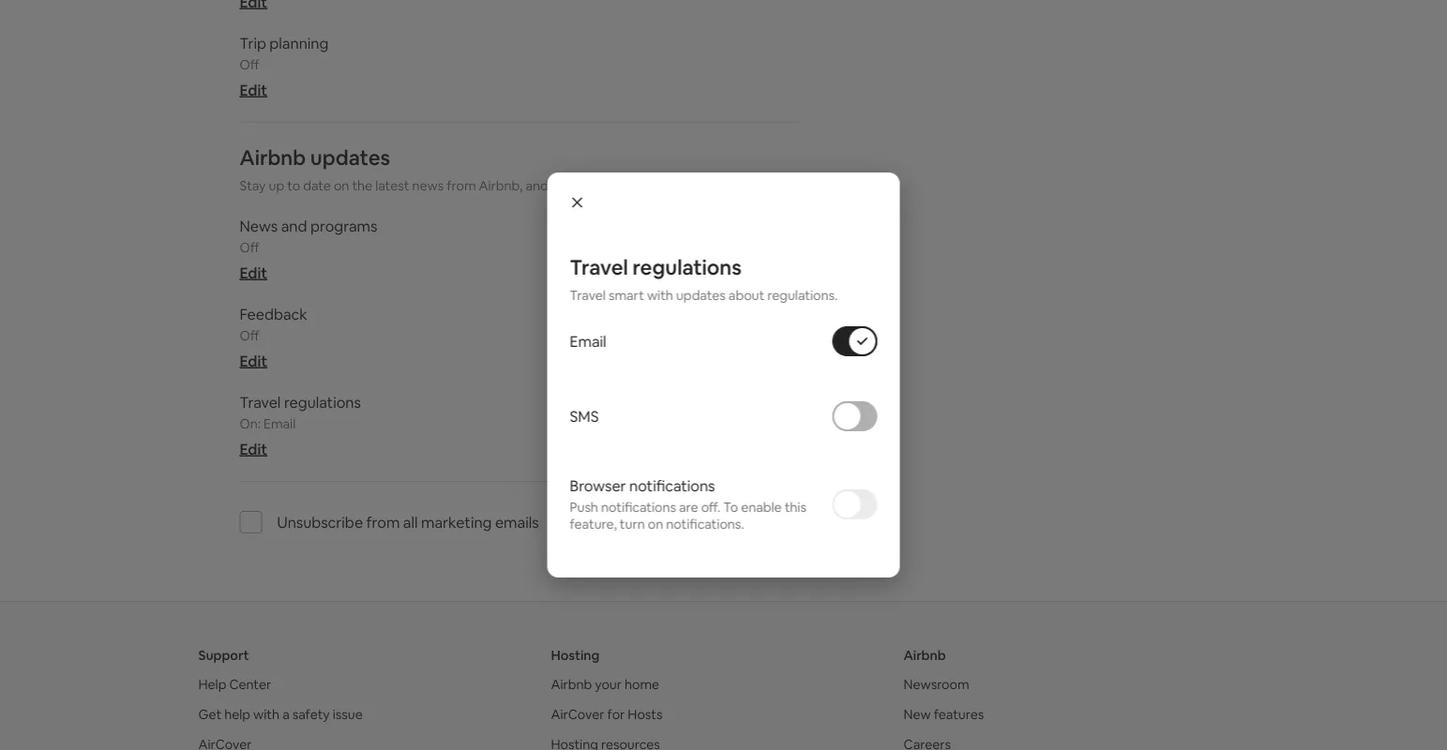 Task type: locate. For each thing, give the bounding box(es) containing it.
browser notifications push notifications are off. to enable this feature, turn on notifications.
[[570, 476, 807, 533]]

2 vertical spatial airbnb
[[551, 676, 592, 693]]

news and programs off edit
[[240, 216, 377, 282]]

with left a
[[253, 706, 280, 723]]

can
[[671, 177, 693, 194]]

updates inside travel regulations travel smart with updates about regulations.
[[676, 287, 726, 304]]

1 vertical spatial updates
[[676, 287, 726, 304]]

airbnb,
[[479, 177, 523, 194]]

edit
[[240, 80, 267, 99], [240, 263, 267, 282], [240, 351, 267, 371], [240, 439, 267, 459]]

features
[[934, 706, 984, 723]]

push
[[570, 499, 598, 516]]

up
[[269, 177, 284, 194]]

travel up on:
[[240, 393, 281, 412]]

safety
[[292, 706, 330, 723]]

email up sms
[[570, 332, 606, 351]]

notifications
[[629, 476, 715, 495], [601, 499, 676, 516]]

1 horizontal spatial and
[[526, 177, 548, 194]]

airbnb for updates
[[240, 144, 306, 171]]

0 horizontal spatial on
[[334, 177, 349, 194]]

notifications.
[[666, 516, 744, 533]]

travel
[[570, 254, 628, 280], [570, 287, 606, 304], [240, 393, 281, 412]]

travel up 'smart'
[[570, 254, 628, 280]]

the
[[352, 177, 373, 194]]

2 off from the top
[[240, 239, 259, 256]]

aircover
[[551, 706, 605, 723]]

from left all
[[366, 513, 400, 532]]

0 horizontal spatial regulations
[[284, 393, 361, 412]]

off down news
[[240, 239, 259, 256]]

edit button
[[240, 80, 267, 99], [240, 263, 267, 282], [240, 351, 267, 371], [240, 439, 267, 459]]

on right turn
[[648, 516, 663, 533]]

programs
[[310, 216, 377, 235]]

and inside news and programs off edit
[[281, 216, 307, 235]]

4 edit from the top
[[240, 439, 267, 459]]

emails
[[495, 513, 539, 532]]

help center
[[198, 676, 271, 693]]

0 vertical spatial off
[[240, 56, 259, 73]]

with
[[647, 287, 673, 304], [253, 706, 280, 723]]

on inside airbnb updates stay up to date on the latest news from airbnb, and let us know how we can improve.
[[334, 177, 349, 194]]

4 edit button from the top
[[240, 439, 267, 459]]

news
[[240, 216, 278, 235]]

1 off from the top
[[240, 56, 259, 73]]

your
[[595, 676, 622, 693]]

edit up feedback
[[240, 263, 267, 282]]

edit inside trip planning off edit
[[240, 80, 267, 99]]

from right news
[[447, 177, 476, 194]]

1 vertical spatial airbnb
[[904, 647, 946, 664]]

regulations inside travel regulations travel smart with updates about regulations.
[[633, 254, 742, 280]]

regulations up 'about'
[[633, 254, 742, 280]]

a
[[282, 706, 290, 723]]

1 horizontal spatial email
[[570, 332, 606, 351]]

off inside trip planning off edit
[[240, 56, 259, 73]]

2 edit from the top
[[240, 263, 267, 282]]

travel regulations travel smart with updates about regulations.
[[570, 254, 838, 304]]

let
[[551, 177, 567, 194]]

1 edit from the top
[[240, 80, 267, 99]]

off inside "feedback off edit"
[[240, 327, 259, 344]]

0 horizontal spatial updates
[[310, 144, 390, 171]]

know
[[586, 177, 619, 194]]

0 horizontal spatial with
[[253, 706, 280, 723]]

notifications up are
[[629, 476, 715, 495]]

2 horizontal spatial airbnb
[[904, 647, 946, 664]]

updates left 'about'
[[676, 287, 726, 304]]

0 vertical spatial from
[[447, 177, 476, 194]]

from
[[447, 177, 476, 194], [366, 513, 400, 532]]

3 off from the top
[[240, 327, 259, 344]]

and inside airbnb updates stay up to date on the latest news from airbnb, and let us know how we can improve.
[[526, 177, 548, 194]]

airbnb your home link
[[551, 676, 659, 693]]

with right 'smart'
[[647, 287, 673, 304]]

travel inside travel regulations on: email edit
[[240, 393, 281, 412]]

email inside travel regulations on: email edit
[[264, 416, 296, 432]]

regulations
[[633, 254, 742, 280], [284, 393, 361, 412]]

newsroom link
[[904, 676, 970, 693]]

updates up the
[[310, 144, 390, 171]]

notifications down browser
[[601, 499, 676, 516]]

off
[[240, 56, 259, 73], [240, 239, 259, 256], [240, 327, 259, 344]]

email right on:
[[264, 416, 296, 432]]

edit down trip
[[240, 80, 267, 99]]

edit button down trip
[[240, 80, 267, 99]]

are
[[679, 499, 698, 516]]

1 edit button from the top
[[240, 80, 267, 99]]

edit inside news and programs off edit
[[240, 263, 267, 282]]

travel for travel regulations travel smart with updates about regulations.
[[570, 254, 628, 280]]

1 vertical spatial with
[[253, 706, 280, 723]]

how
[[622, 177, 648, 194]]

trip
[[240, 33, 266, 53]]

airbnb
[[240, 144, 306, 171], [904, 647, 946, 664], [551, 676, 592, 693]]

email
[[570, 332, 606, 351], [264, 416, 296, 432]]

2 vertical spatial off
[[240, 327, 259, 344]]

2 vertical spatial travel
[[240, 393, 281, 412]]

2 edit button from the top
[[240, 263, 267, 282]]

edit button down on:
[[240, 439, 267, 459]]

edit inside travel regulations on: email edit
[[240, 439, 267, 459]]

off inside news and programs off edit
[[240, 239, 259, 256]]

airbnb for your
[[551, 676, 592, 693]]

0 horizontal spatial airbnb
[[240, 144, 306, 171]]

0 vertical spatial airbnb
[[240, 144, 306, 171]]

help
[[224, 706, 250, 723]]

0 vertical spatial with
[[647, 287, 673, 304]]

1 horizontal spatial on
[[648, 516, 663, 533]]

airbnb updates stay up to date on the latest news from airbnb, and let us know how we can improve.
[[240, 144, 748, 194]]

0 horizontal spatial and
[[281, 216, 307, 235]]

1 horizontal spatial airbnb
[[551, 676, 592, 693]]

from inside airbnb updates stay up to date on the latest news from airbnb, and let us know how we can improve.
[[447, 177, 476, 194]]

0 vertical spatial updates
[[310, 144, 390, 171]]

edit down feedback
[[240, 351, 267, 371]]

and
[[526, 177, 548, 194], [281, 216, 307, 235]]

to
[[287, 177, 300, 194]]

0 vertical spatial on
[[334, 177, 349, 194]]

1 vertical spatial and
[[281, 216, 307, 235]]

edit down on:
[[240, 439, 267, 459]]

0 vertical spatial email
[[570, 332, 606, 351]]

feedback
[[240, 304, 307, 324]]

1 horizontal spatial with
[[647, 287, 673, 304]]

1 vertical spatial email
[[264, 416, 296, 432]]

regulations inside travel regulations on: email edit
[[284, 393, 361, 412]]

news
[[412, 177, 444, 194]]

edit button up feedback
[[240, 263, 267, 282]]

help center link
[[198, 676, 271, 693]]

regulations down "feedback off edit"
[[284, 393, 361, 412]]

0 horizontal spatial email
[[264, 416, 296, 432]]

on
[[334, 177, 349, 194], [648, 516, 663, 533]]

0 vertical spatial travel
[[570, 254, 628, 280]]

1 vertical spatial regulations
[[284, 393, 361, 412]]

edit button for email
[[240, 439, 267, 459]]

on left the
[[334, 177, 349, 194]]

1 horizontal spatial regulations
[[633, 254, 742, 280]]

turn
[[620, 516, 645, 533]]

off down trip
[[240, 56, 259, 73]]

edit button down feedback
[[240, 351, 267, 371]]

regulations for travel regulations on: email edit
[[284, 393, 361, 412]]

travel left 'smart'
[[570, 287, 606, 304]]

travel regulations dialog
[[547, 173, 900, 578]]

airbnb up newsroom on the bottom of page
[[904, 647, 946, 664]]

browser
[[570, 476, 626, 495]]

airbnb inside airbnb updates stay up to date on the latest news from airbnb, and let us know how we can improve.
[[240, 144, 306, 171]]

and right news
[[281, 216, 307, 235]]

airbnb down hosting
[[551, 676, 592, 693]]

1 vertical spatial off
[[240, 239, 259, 256]]

regulations.
[[767, 287, 838, 304]]

0 vertical spatial regulations
[[633, 254, 742, 280]]

off down feedback
[[240, 327, 259, 344]]

support
[[198, 647, 249, 664]]

1 vertical spatial on
[[648, 516, 663, 533]]

new features link
[[904, 706, 984, 723]]

airbnb up up
[[240, 144, 306, 171]]

updates
[[310, 144, 390, 171], [676, 287, 726, 304]]

this
[[785, 499, 807, 516]]

sms
[[570, 407, 599, 426]]

0 vertical spatial and
[[526, 177, 548, 194]]

new
[[904, 706, 931, 723]]

and left let
[[526, 177, 548, 194]]

1 horizontal spatial from
[[447, 177, 476, 194]]

all
[[403, 513, 418, 532]]

1 vertical spatial from
[[366, 513, 400, 532]]

3 edit from the top
[[240, 351, 267, 371]]

1 horizontal spatial updates
[[676, 287, 726, 304]]



Task type: vqa. For each thing, say whether or not it's contained in the screenshot.
3 / 5
no



Task type: describe. For each thing, give the bounding box(es) containing it.
date
[[303, 177, 331, 194]]

3 edit button from the top
[[240, 351, 267, 371]]

newsroom
[[904, 676, 970, 693]]

feature,
[[570, 516, 617, 533]]

home
[[625, 676, 659, 693]]

get
[[198, 706, 222, 723]]

hosting
[[551, 647, 600, 664]]

to
[[723, 499, 738, 516]]

edit button for edit
[[240, 80, 267, 99]]

us
[[570, 177, 583, 194]]

aircover for hosts link
[[551, 706, 663, 723]]

feedback off edit
[[240, 304, 307, 371]]

enable
[[741, 499, 782, 516]]

offers and updates tab panel
[[240, 0, 798, 556]]

unsubscribe from all marketing emails
[[277, 513, 539, 532]]

updates inside airbnb updates stay up to date on the latest news from airbnb, and let us know how we can improve.
[[310, 144, 390, 171]]

1 vertical spatial notifications
[[601, 499, 676, 516]]

off.
[[701, 499, 721, 516]]

1 vertical spatial travel
[[570, 287, 606, 304]]

edit button for off
[[240, 263, 267, 282]]

latest
[[375, 177, 409, 194]]

center
[[229, 676, 271, 693]]

about
[[729, 287, 765, 304]]

airbnb your home
[[551, 676, 659, 693]]

edit inside "feedback off edit"
[[240, 351, 267, 371]]

get help with a safety issue link
[[198, 706, 363, 723]]

on:
[[240, 416, 261, 432]]

hosts
[[628, 706, 663, 723]]

we
[[650, 177, 668, 194]]

new features
[[904, 706, 984, 723]]

regulations for travel regulations travel smart with updates about regulations.
[[633, 254, 742, 280]]

improve.
[[696, 177, 748, 194]]

email inside "travel regulations" dialog
[[570, 332, 606, 351]]

for
[[607, 706, 625, 723]]

planning
[[270, 33, 329, 53]]

get help with a safety issue
[[198, 706, 363, 723]]

0 vertical spatial notifications
[[629, 476, 715, 495]]

unsubscribe
[[277, 513, 363, 532]]

marketing
[[421, 513, 492, 532]]

smart
[[609, 287, 644, 304]]

issue
[[333, 706, 363, 723]]

travel regulations on: email edit
[[240, 393, 361, 459]]

help
[[198, 676, 226, 693]]

stay
[[240, 177, 266, 194]]

0 horizontal spatial from
[[366, 513, 400, 532]]

with inside travel regulations travel smart with updates about regulations.
[[647, 287, 673, 304]]

on inside browser notifications push notifications are off. to enable this feature, turn on notifications.
[[648, 516, 663, 533]]

aircover for hosts
[[551, 706, 663, 723]]

trip planning off edit
[[240, 33, 329, 99]]

travel for travel regulations on: email edit
[[240, 393, 281, 412]]

browser notifications group
[[570, 454, 877, 555]]



